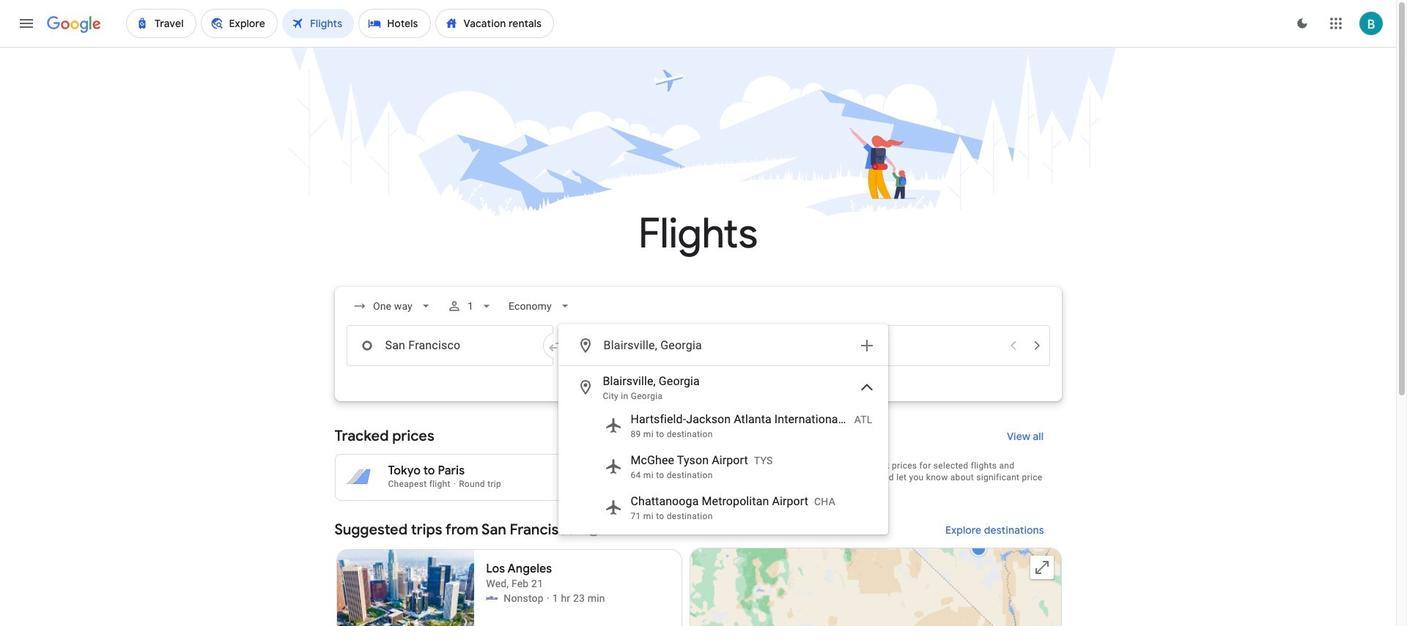 Task type: vqa. For each thing, say whether or not it's contained in the screenshot.
The Tracked Prices REGION
yes



Task type: describe. For each thing, give the bounding box(es) containing it.
Where else? text field
[[603, 328, 849, 363]]

toggle nearby airports for blairsville, georgia image
[[858, 379, 875, 396]]

878 US dollars text field
[[656, 478, 680, 490]]

suggested trips from san francisco region
[[335, 513, 1062, 627]]

chattanooga metropolitan airport (cha) option
[[559, 487, 887, 528]]

tracked prices region
[[335, 419, 1062, 501]]

enter your destination dialog
[[558, 325, 888, 535]]

change appearance image
[[1285, 6, 1320, 41]]

list box inside enter your destination dialog
[[559, 366, 887, 534]]

mcghee tyson airport (tys) option
[[559, 446, 887, 487]]

destination, select multiple airports image
[[858, 337, 875, 355]]

 image inside suggested trips from san francisco region
[[547, 591, 549, 606]]



Task type: locate. For each thing, give the bounding box(es) containing it.
 image inside tracked prices region
[[453, 479, 456, 490]]

list box
[[559, 366, 887, 534]]

 image
[[453, 479, 456, 490]]

hartsfield-jackson atlanta international airport (atl) option
[[559, 405, 887, 446]]

jetblue image
[[486, 593, 498, 605]]

 image
[[547, 591, 549, 606]]

777 US dollars text field
[[654, 464, 680, 479]]

main menu image
[[18, 15, 35, 32]]

Departure text field
[[812, 326, 1000, 366]]

Flight search field
[[323, 287, 1073, 535]]

blairsville, georgia option
[[559, 370, 887, 405]]

None text field
[[346, 325, 553, 366]]

None field
[[346, 293, 438, 320], [503, 293, 578, 320], [346, 293, 438, 320], [503, 293, 578, 320]]



